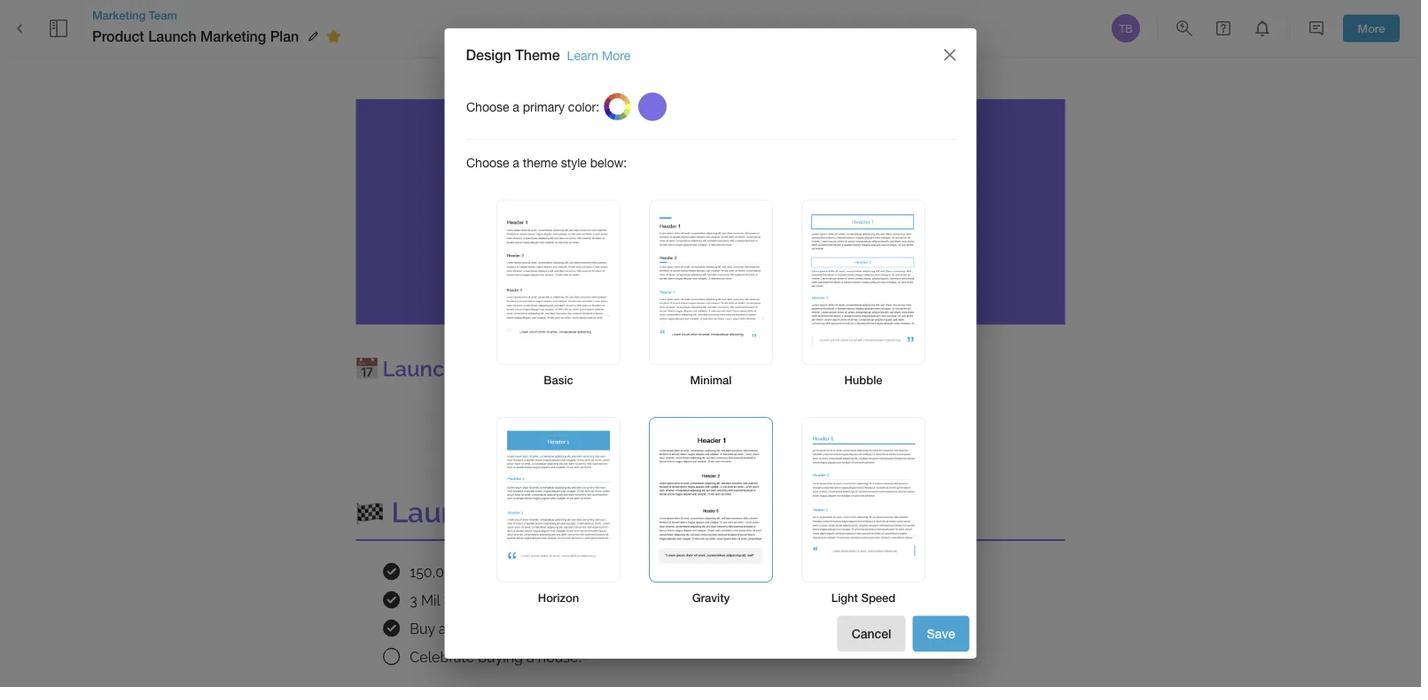 Task type: locate. For each thing, give the bounding box(es) containing it.
a left theme
[[512, 156, 519, 170]]

2022
[[579, 357, 627, 382]]

1 horizontal spatial product
[[444, 168, 604, 218]]

minimal
[[690, 374, 731, 387]]

thousand
[[465, 564, 530, 581]]

media
[[486, 593, 527, 609]]

choose for choose a primary color:
[[466, 99, 509, 114]]

0 vertical spatial more
[[1358, 21, 1385, 35]]

more
[[1358, 21, 1385, 35], [602, 48, 630, 63]]

choose a primary color:
[[466, 99, 599, 114]]

150,000
[[410, 564, 462, 581]]

a for theme
[[512, 156, 519, 170]]

1 vertical spatial product
[[444, 168, 604, 218]]

my
[[548, 621, 569, 638]]

0 vertical spatial plan
[[270, 28, 299, 45]]

celebrate
[[410, 649, 474, 666]]

one!
[[597, 621, 626, 638]]

design theme dialog
[[445, 28, 976, 660]]

1 vertical spatial more
[[602, 48, 630, 63]]

more inside design theme learn more
[[602, 48, 630, 63]]

buy
[[410, 621, 435, 638]]

product down choose a primary color:
[[444, 168, 604, 218]]

theme
[[515, 46, 560, 63]]

📅
[[356, 357, 377, 382]]

0 horizontal spatial plan
[[270, 28, 299, 45]]

celebrate buying a house!
[[410, 649, 582, 666]]

a for primary
[[512, 99, 519, 114]]

product down marketing team
[[92, 28, 144, 45]]

house!
[[538, 649, 582, 666]]

1 horizontal spatial more
[[1358, 21, 1385, 35]]

choose
[[466, 99, 509, 114], [466, 156, 509, 170]]

light
[[831, 591, 858, 605]]

2 choose from the top
[[466, 156, 509, 170]]

1 vertical spatial plan
[[666, 228, 755, 277]]

date:
[[462, 357, 514, 382]]

more button
[[1343, 15, 1400, 42]]

a right "buy"
[[439, 621, 446, 638]]

plan
[[270, 28, 299, 45], [666, 228, 755, 277]]

📅 launch date: jan 1, 2022
[[356, 357, 627, 382]]

impressions
[[530, 593, 609, 609]]

choose for choose a theme style below:
[[466, 156, 509, 170]]

product launch marketing plan
[[92, 28, 299, 45], [444, 168, 987, 277]]

theme
[[522, 156, 557, 170]]

150,000 thousand downloads
[[410, 564, 606, 581]]

0 horizontal spatial product
[[92, 28, 144, 45]]

choose left theme
[[466, 156, 509, 170]]

save button
[[913, 617, 969, 652]]

color:
[[568, 99, 599, 114]]

a left primary
[[512, 99, 519, 114]]

1 vertical spatial choose
[[466, 156, 509, 170]]

1 horizontal spatial plan
[[666, 228, 755, 277]]

1 horizontal spatial marketing
[[200, 28, 266, 45]]

remove favorite image
[[323, 26, 344, 47]]

primary
[[522, 99, 564, 114]]

mil
[[421, 593, 440, 609]]

choose a theme style below:
[[466, 156, 627, 170]]

2 vertical spatial marketing
[[775, 168, 977, 218]]

1 horizontal spatial product launch marketing plan
[[444, 168, 987, 277]]

3
[[410, 593, 417, 609]]

0 horizontal spatial marketing
[[92, 8, 146, 22]]

marketing
[[92, 8, 146, 22], [200, 28, 266, 45], [775, 168, 977, 218]]

0 vertical spatial choose
[[466, 99, 509, 114]]

a
[[512, 99, 519, 114], [512, 156, 519, 170], [439, 621, 446, 638], [527, 649, 534, 666]]

1 vertical spatial marketing
[[200, 28, 266, 45]]

sell
[[522, 621, 545, 638]]

product
[[92, 28, 144, 45], [444, 168, 604, 218]]

0 vertical spatial product launch marketing plan
[[92, 28, 299, 45]]

and
[[494, 621, 519, 638]]

0 vertical spatial marketing
[[92, 8, 146, 22]]

0 horizontal spatial more
[[602, 48, 630, 63]]

save
[[927, 627, 955, 642]]

horizon
[[537, 591, 579, 605]]

launch
[[148, 28, 197, 45], [615, 168, 764, 218], [382, 357, 457, 382], [391, 496, 491, 529]]

downloads
[[534, 564, 606, 581]]

learn more link
[[567, 48, 630, 63]]

launch inside product launch marketing plan
[[615, 168, 764, 218]]

choose down design
[[466, 99, 509, 114]]

1 choose from the top
[[466, 99, 509, 114]]

0 vertical spatial product
[[92, 28, 144, 45]]



Task type: vqa. For each thing, say whether or not it's contained in the screenshot.
details
no



Task type: describe. For each thing, give the bounding box(es) containing it.
house
[[450, 621, 490, 638]]

basic
[[543, 374, 573, 387]]

🏁 launch goals
[[356, 496, 574, 529]]

buying
[[478, 649, 523, 666]]

product inside product launch marketing plan
[[444, 168, 604, 218]]

3 mil social media impressions
[[410, 593, 609, 609]]

buy a house and sell my old one!
[[410, 621, 626, 638]]

more inside button
[[1358, 21, 1385, 35]]

jan
[[519, 357, 554, 382]]

light speed
[[831, 591, 895, 605]]

2 horizontal spatial marketing
[[775, 168, 977, 218]]

🏁
[[356, 496, 384, 529]]

hubble
[[844, 374, 882, 387]]

design theme learn more
[[466, 46, 630, 63]]

tb
[[1119, 22, 1133, 35]]

team
[[149, 8, 177, 22]]

1,
[[559, 357, 574, 382]]

goals
[[498, 496, 574, 529]]

a down sell
[[527, 649, 534, 666]]

0 horizontal spatial product launch marketing plan
[[92, 28, 299, 45]]

style
[[561, 156, 586, 170]]

1 vertical spatial product launch marketing plan
[[444, 168, 987, 277]]

speed
[[861, 591, 895, 605]]

cancel button
[[837, 617, 906, 652]]

marketing team
[[92, 8, 177, 22]]

gravity
[[692, 591, 729, 605]]

marketing team link
[[92, 7, 347, 23]]

cancel
[[852, 627, 891, 642]]

below:
[[590, 156, 627, 170]]

tb button
[[1109, 12, 1143, 45]]

design
[[466, 46, 511, 63]]

old
[[572, 621, 593, 638]]

learn
[[567, 48, 599, 63]]

a for house
[[439, 621, 446, 638]]

social
[[444, 593, 483, 609]]



